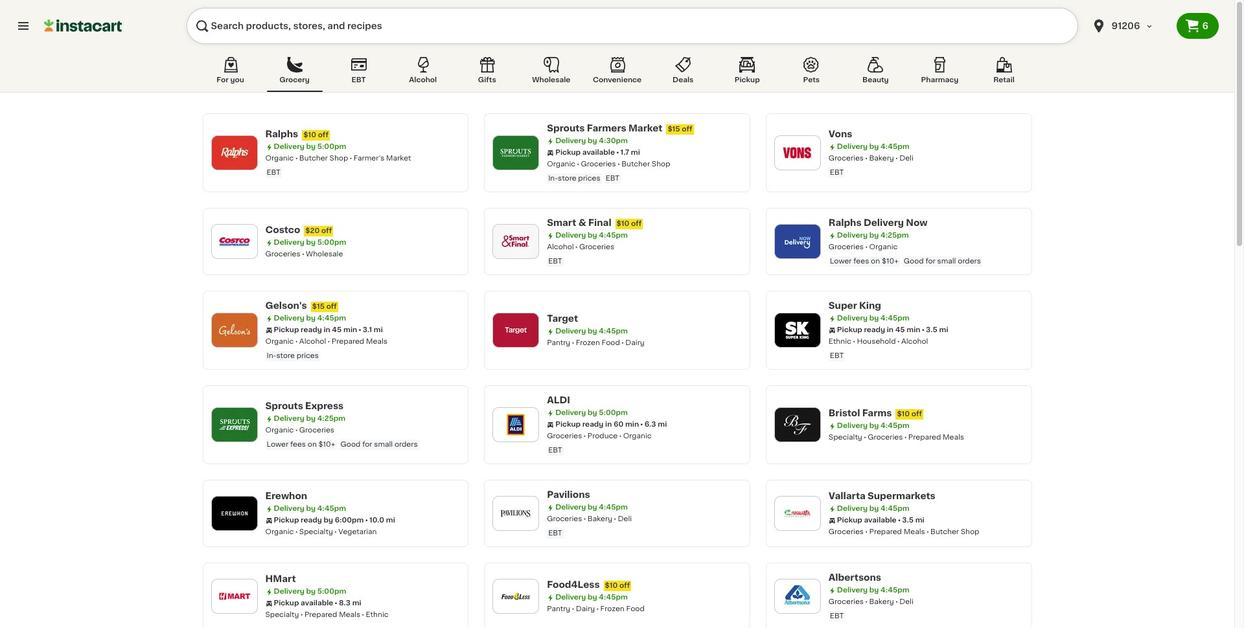 Task type: locate. For each thing, give the bounding box(es) containing it.
alcohol
[[409, 77, 437, 84], [547, 244, 574, 251], [299, 338, 326, 346], [902, 338, 929, 346]]

$15
[[668, 126, 681, 133], [312, 303, 325, 311]]

ebt down alcohol groceries at the top of the page
[[549, 258, 563, 265]]

bakery for albertsons
[[870, 599, 895, 606]]

delivery by 4:45pm down albertsons
[[838, 587, 910, 595]]

ebt down organic groceries butcher shop on the top
[[606, 175, 620, 182]]

4:45pm for erewhon logo
[[318, 506, 346, 513]]

small
[[938, 258, 957, 265], [374, 442, 393, 449]]

bristol farms $10 off
[[829, 409, 923, 418]]

1 horizontal spatial ethnic
[[829, 338, 852, 346]]

0 horizontal spatial $10+
[[319, 442, 336, 449]]

organic groceries
[[266, 427, 335, 434]]

delivery by 5:00pm
[[274, 143, 346, 150], [274, 239, 346, 246], [556, 410, 628, 417], [274, 589, 346, 596]]

delivery by 4:25pm
[[838, 232, 909, 239], [274, 416, 346, 423]]

ralphs for ralphs delivery now
[[829, 219, 862, 228]]

gelson's logo image
[[218, 314, 251, 348]]

5:00pm up organic butcher shop farmer's market
[[318, 143, 346, 150]]

pickup ready in 45 min up ethnic household alcohol
[[838, 327, 921, 334]]

off inside the sprouts farmers market $15 off
[[682, 126, 693, 133]]

groceries bakery deli
[[829, 155, 914, 162], [547, 516, 632, 523], [829, 599, 914, 606]]

ebt right ralphs logo
[[267, 169, 281, 176]]

organic butcher shop farmer's market
[[266, 155, 411, 162]]

pantry down food4less
[[547, 606, 571, 613]]

1 vertical spatial orders
[[395, 442, 418, 449]]

butcher down ralphs $10 off
[[299, 155, 328, 162]]

organic groceries butcher shop
[[547, 161, 671, 168]]

lower for ralphs delivery now
[[831, 258, 852, 265]]

specialty down the hmart
[[266, 612, 299, 619]]

delivery for costco logo
[[274, 239, 305, 246]]

2 45 from the left
[[896, 327, 906, 334]]

for
[[926, 258, 936, 265], [363, 442, 372, 449]]

pantry down target
[[547, 340, 571, 347]]

1 vertical spatial $10+
[[319, 442, 336, 449]]

delivery for sprouts farmers market logo
[[556, 137, 586, 145]]

0 horizontal spatial lower
[[267, 442, 289, 449]]

groceries
[[829, 155, 864, 162], [581, 161, 616, 168], [580, 244, 615, 251], [829, 244, 864, 251], [266, 251, 301, 258], [299, 427, 335, 434], [547, 433, 583, 440], [868, 434, 903, 442], [547, 516, 583, 523], [829, 529, 864, 536], [829, 599, 864, 606]]

1 horizontal spatial delivery by 4:25pm
[[838, 232, 909, 239]]

0 vertical spatial specialty
[[829, 434, 863, 442]]

organic alcohol prepared meals
[[266, 338, 388, 346]]

target
[[547, 314, 578, 324]]

hmart
[[266, 575, 296, 584]]

sprouts
[[547, 124, 585, 133], [266, 402, 303, 411]]

None search field
[[187, 8, 1079, 44]]

delivery by 5:00pm down $20
[[274, 239, 346, 246]]

4:30pm
[[599, 137, 628, 145]]

delivery for bristol farms logo
[[838, 423, 868, 430]]

0 horizontal spatial ethnic
[[366, 612, 389, 619]]

3.5 up ethnic household alcohol
[[927, 327, 938, 334]]

in for super king
[[888, 327, 894, 334]]

available up specialty prepared meals ethnic
[[301, 600, 333, 608]]

by for sprouts farmers market logo
[[588, 137, 598, 145]]

pickup inside button
[[735, 77, 760, 84]]

delivery by 5:00pm for wholesale
[[274, 239, 346, 246]]

0 vertical spatial 3.5 mi
[[927, 327, 949, 334]]

3.5
[[927, 327, 938, 334], [903, 517, 914, 525]]

4:45pm for super king logo
[[881, 315, 910, 322]]

groceries prepared meals butcher shop
[[829, 529, 980, 536]]

by for food4less logo
[[588, 595, 598, 602]]

sprouts farmers market $15 off
[[547, 124, 693, 133]]

pickup ready in 45 min up the organic alcohol prepared meals
[[274, 327, 357, 334]]

0 horizontal spatial $15
[[312, 303, 325, 311]]

shop
[[330, 155, 348, 162], [652, 161, 671, 168], [961, 529, 980, 536]]

$15 inside the sprouts farmers market $15 off
[[668, 126, 681, 133]]

wholesale down $20
[[306, 251, 343, 258]]

delivery for ralphs logo
[[274, 143, 305, 150]]

mi for hmart
[[353, 600, 362, 608]]

groceries organic
[[829, 244, 898, 251]]

specialty
[[829, 434, 863, 442], [299, 529, 333, 536], [266, 612, 299, 619]]

alcohol up in-store prices
[[299, 338, 326, 346]]

deals
[[673, 77, 694, 84]]

0 horizontal spatial delivery by 4:25pm
[[274, 416, 346, 423]]

delivery by 4:45pm for vons logo
[[838, 143, 910, 150]]

specialty prepared meals ethnic
[[266, 612, 389, 619]]

5:00pm up 60
[[599, 410, 628, 417]]

$10 up pantry dairy frozen food
[[605, 583, 618, 590]]

0 vertical spatial deli
[[900, 155, 914, 162]]

5:00pm for 6.3 mi
[[599, 410, 628, 417]]

1 vertical spatial lower
[[267, 442, 289, 449]]

bakery down albertsons
[[870, 599, 895, 606]]

1 vertical spatial bakery
[[588, 516, 613, 523]]

0 horizontal spatial 45
[[332, 327, 342, 334]]

1 vertical spatial 3.5 mi
[[903, 517, 925, 525]]

orders
[[959, 258, 982, 265], [395, 442, 418, 449]]

delivery for hmart logo
[[274, 589, 305, 596]]

groceries down pickup ready in 60 min
[[547, 433, 583, 440]]

$15 right gelson's
[[312, 303, 325, 311]]

5:00pm
[[318, 143, 346, 150], [318, 239, 346, 246], [599, 410, 628, 417], [318, 589, 346, 596]]

mi for vallarta supermarkets
[[916, 517, 925, 525]]

organic up in-store prices ebt
[[547, 161, 576, 168]]

butcher
[[299, 155, 328, 162], [622, 161, 650, 168], [931, 529, 960, 536]]

good for express
[[341, 442, 361, 449]]

2 pantry from the top
[[547, 606, 571, 613]]

fees
[[854, 258, 870, 265], [290, 442, 306, 449]]

1 horizontal spatial prices
[[579, 175, 601, 182]]

bakery up ralphs delivery now at the top of page
[[870, 155, 895, 162]]

delivery by 4:45pm down vons
[[838, 143, 910, 150]]

in for aldi
[[606, 421, 612, 429]]

4:45pm for albertsons logo
[[881, 587, 910, 595]]

lower fees on $10+ good for small orders down express
[[267, 442, 418, 449]]

bristol farms logo image
[[781, 409, 815, 442]]

available down vallarta supermarkets
[[865, 517, 897, 525]]

1 vertical spatial on
[[308, 442, 317, 449]]

groceries wholesale
[[266, 251, 343, 258]]

fees for ralphs
[[854, 258, 870, 265]]

by for the vallarta supermarkets logo
[[870, 506, 879, 513]]

0 horizontal spatial 4:25pm
[[318, 416, 346, 423]]

ebt right grocery
[[352, 77, 366, 84]]

pantry dairy frozen food
[[547, 606, 645, 613]]

sprouts farmers market logo image
[[499, 136, 533, 170]]

min up ethnic household alcohol
[[907, 327, 921, 334]]

3.5 mi up ethnic household alcohol
[[927, 327, 949, 334]]

target logo image
[[499, 314, 533, 348]]

pickup for organic alcohol prepared meals
[[274, 327, 299, 334]]

on for express
[[308, 442, 317, 449]]

available
[[583, 149, 615, 156], [865, 517, 897, 525], [301, 600, 333, 608]]

good down now
[[904, 258, 924, 265]]

specialty down 'pickup ready by 6:00pm'
[[299, 529, 333, 536]]

prices down organic groceries butcher shop on the top
[[579, 175, 601, 182]]

1 vertical spatial food
[[627, 606, 645, 613]]

by for smart & final logo
[[588, 232, 598, 239]]

pickup ready in 45 min
[[274, 327, 357, 334], [838, 327, 921, 334]]

0 vertical spatial ralphs
[[266, 130, 298, 139]]

0 horizontal spatial store
[[277, 353, 295, 360]]

45 up the organic alcohol prepared meals
[[332, 327, 342, 334]]

organic up in-store prices
[[266, 338, 294, 346]]

delivery by 4:45pm for the vallarta supermarkets logo
[[838, 506, 910, 513]]

you
[[230, 77, 244, 84]]

pantry for pantry dairy frozen food
[[547, 606, 571, 613]]

lower fees on $10+ good for small orders for express
[[267, 442, 418, 449]]

organic
[[266, 155, 294, 162], [547, 161, 576, 168], [870, 244, 898, 251], [266, 338, 294, 346], [266, 427, 294, 434], [624, 433, 652, 440], [266, 529, 294, 536]]

1 vertical spatial dairy
[[576, 606, 595, 613]]

1 horizontal spatial dairy
[[626, 340, 645, 347]]

by for erewhon logo
[[306, 506, 316, 513]]

delivery by 4:45pm for erewhon logo
[[274, 506, 346, 513]]

ralphs
[[266, 130, 298, 139], [829, 219, 862, 228]]

1 horizontal spatial 4:25pm
[[881, 232, 909, 239]]

pickup ready in 45 min for alcohol
[[274, 327, 357, 334]]

ralphs up groceries organic
[[829, 219, 862, 228]]

ralphs logo image
[[218, 136, 251, 170]]

delivery by 4:45pm for pavilions logo
[[556, 504, 628, 512]]

ready up groceries produce organic
[[583, 421, 604, 429]]

available for hmart
[[301, 600, 333, 608]]

2 horizontal spatial min
[[907, 327, 921, 334]]

1 vertical spatial prices
[[297, 353, 319, 360]]

for
[[217, 77, 229, 84]]

0 vertical spatial store
[[558, 175, 577, 182]]

household
[[857, 338, 896, 346]]

pickup down super king
[[838, 327, 863, 334]]

ebt
[[352, 77, 366, 84], [267, 169, 281, 176], [831, 169, 844, 176], [606, 175, 620, 182], [549, 258, 563, 265], [831, 353, 844, 360], [549, 447, 563, 455], [549, 530, 563, 538], [831, 613, 844, 621]]

1 horizontal spatial orders
[[959, 258, 982, 265]]

0 horizontal spatial fees
[[290, 442, 306, 449]]

pickup down delivery by 4:30pm
[[556, 149, 581, 156]]

2 pickup ready in 45 min from the left
[[838, 327, 921, 334]]

beauty
[[863, 77, 889, 84]]

pickup
[[735, 77, 760, 84], [556, 149, 581, 156], [274, 327, 299, 334], [838, 327, 863, 334], [556, 421, 581, 429], [274, 517, 299, 525], [838, 517, 863, 525], [274, 600, 299, 608]]

5:00pm for wholesale
[[318, 239, 346, 246]]

groceries bakery deli down vons
[[829, 155, 914, 162]]

0 vertical spatial small
[[938, 258, 957, 265]]

specialty down bristol
[[829, 434, 863, 442]]

pharmacy button
[[913, 54, 968, 92]]

deli for vons
[[900, 155, 914, 162]]

4:45pm
[[881, 143, 910, 150], [599, 232, 628, 239], [318, 315, 346, 322], [881, 315, 910, 322], [599, 328, 628, 335], [881, 423, 910, 430], [599, 504, 628, 512], [318, 506, 346, 513], [881, 506, 910, 513], [881, 587, 910, 595], [599, 595, 628, 602]]

delivery
[[556, 137, 586, 145], [274, 143, 305, 150], [838, 143, 868, 150], [864, 219, 905, 228], [556, 232, 586, 239], [838, 232, 868, 239], [274, 239, 305, 246], [274, 315, 305, 322], [838, 315, 868, 322], [556, 328, 586, 335], [556, 410, 586, 417], [274, 416, 305, 423], [838, 423, 868, 430], [556, 504, 586, 512], [274, 506, 305, 513], [838, 506, 868, 513], [838, 587, 868, 595], [274, 589, 305, 596], [556, 595, 586, 602]]

3.5 for super king
[[927, 327, 938, 334]]

$10+ down groceries organic
[[882, 258, 899, 265]]

1 horizontal spatial 3.5
[[927, 327, 938, 334]]

prices down the organic alcohol prepared meals
[[297, 353, 319, 360]]

delivery for super king logo
[[838, 315, 868, 322]]

1 pantry from the top
[[547, 340, 571, 347]]

bakery
[[870, 155, 895, 162], [588, 516, 613, 523], [870, 599, 895, 606]]

$10+ for delivery
[[882, 258, 899, 265]]

pets
[[804, 77, 820, 84]]

1 pickup ready in 45 min from the left
[[274, 327, 357, 334]]

lower down groceries organic
[[831, 258, 852, 265]]

1 horizontal spatial wholesale
[[533, 77, 571, 84]]

0 vertical spatial on
[[872, 258, 881, 265]]

2 horizontal spatial butcher
[[931, 529, 960, 536]]

0 vertical spatial available
[[583, 149, 615, 156]]

delivery by 4:45pm down gelson's $15 off
[[274, 315, 346, 322]]

1 vertical spatial sprouts
[[266, 402, 303, 411]]

aldi logo image
[[499, 409, 533, 442]]

0 horizontal spatial available
[[301, 600, 333, 608]]

1 vertical spatial 4:25pm
[[318, 416, 346, 423]]

4:45pm for gelson's logo at the left of page
[[318, 315, 346, 322]]

ethnic
[[829, 338, 852, 346], [366, 612, 389, 619]]

good for delivery
[[904, 258, 924, 265]]

0 vertical spatial lower
[[831, 258, 852, 265]]

lower fees on $10+ good for small orders down now
[[831, 258, 982, 265]]

market
[[629, 124, 663, 133], [387, 155, 411, 162]]

mi for erewhon
[[386, 517, 395, 525]]

on down groceries organic
[[872, 258, 881, 265]]

ebt down groceries produce organic
[[549, 447, 563, 455]]

delivery by 5:00pm down ralphs $10 off
[[274, 143, 346, 150]]

0 vertical spatial 3.5
[[927, 327, 938, 334]]

store down the organic alcohol prepared meals
[[277, 353, 295, 360]]

0 vertical spatial frozen
[[576, 340, 600, 347]]

1 vertical spatial store
[[277, 353, 295, 360]]

1 vertical spatial available
[[865, 517, 897, 525]]

groceries down pavilions
[[547, 516, 583, 523]]

mi for aldi
[[658, 421, 667, 429]]

1 horizontal spatial fees
[[854, 258, 870, 265]]

0 horizontal spatial butcher
[[299, 155, 328, 162]]

beauty button
[[848, 54, 904, 92]]

0 horizontal spatial food
[[602, 340, 620, 347]]

3.5 mi up the groceries prepared meals butcher shop
[[903, 517, 925, 525]]

in- for in-store prices
[[267, 353, 277, 360]]

0 horizontal spatial 3.5
[[903, 517, 914, 525]]

pantry
[[547, 340, 571, 347], [547, 606, 571, 613]]

1 vertical spatial 3.5
[[903, 517, 914, 525]]

good down express
[[341, 442, 361, 449]]

delivery by 4:45pm down pavilions
[[556, 504, 628, 512]]

delivery by 4:45pm up pantry dairy frozen food
[[556, 595, 628, 602]]

0 vertical spatial delivery by 4:25pm
[[838, 232, 909, 239]]

smart & final $10 off
[[547, 219, 642, 228]]

delivery for aldi logo
[[556, 410, 586, 417]]

0 horizontal spatial lower fees on $10+ good for small orders
[[267, 442, 418, 449]]

groceries bakery deli for pavilions
[[547, 516, 632, 523]]

sprouts up organic groceries
[[266, 402, 303, 411]]

wholesale
[[533, 77, 571, 84], [306, 251, 343, 258]]

$15 down deals
[[668, 126, 681, 133]]

off inside costco $20 off
[[322, 228, 332, 235]]

for for ralphs delivery now
[[926, 258, 936, 265]]

1 vertical spatial market
[[387, 155, 411, 162]]

market up 1.7 mi
[[629, 124, 663, 133]]

specialty for groceries
[[829, 434, 863, 442]]

off inside gelson's $15 off
[[327, 303, 337, 311]]

1 horizontal spatial $15
[[668, 126, 681, 133]]

$10 up specialty groceries prepared meals
[[898, 411, 910, 418]]

0 horizontal spatial ralphs
[[266, 130, 298, 139]]

sprouts for sprouts farmers market $15 off
[[547, 124, 585, 133]]

delivery by 5:00pm for butcher shop
[[274, 143, 346, 150]]

pickup down the hmart
[[274, 600, 299, 608]]

delivery by 4:45pm up 'pickup ready by 6:00pm'
[[274, 506, 346, 513]]

organic for organic alcohol prepared meals
[[266, 338, 294, 346]]

min right 60
[[626, 421, 639, 429]]

in up ethnic household alcohol
[[888, 327, 894, 334]]

pickup down gelson's
[[274, 327, 299, 334]]

pickup for specialty prepared meals ethnic
[[274, 600, 299, 608]]

organic down 6.3
[[624, 433, 652, 440]]

smart
[[547, 219, 577, 228]]

0 horizontal spatial 3.5 mi
[[903, 517, 925, 525]]

1 vertical spatial in-
[[267, 353, 277, 360]]

off up the organic alcohol prepared meals
[[327, 303, 337, 311]]

min for aldi
[[626, 421, 639, 429]]

vallarta supermarkets
[[829, 492, 936, 501]]

pickup available for vallarta supermarkets
[[838, 517, 897, 525]]

2 horizontal spatial available
[[865, 517, 897, 525]]

0 vertical spatial pantry
[[547, 340, 571, 347]]

pavilions logo image
[[499, 497, 533, 531]]

delivery for the "sprouts express logo"
[[274, 416, 305, 423]]

1 horizontal spatial butcher
[[622, 161, 650, 168]]

1 vertical spatial for
[[363, 442, 372, 449]]

$10
[[304, 132, 316, 139], [617, 220, 630, 228], [898, 411, 910, 418], [605, 583, 618, 590]]

3.5 mi
[[927, 327, 949, 334], [903, 517, 925, 525]]

$10 inside food4less $10 off
[[605, 583, 618, 590]]

on down organic groceries
[[308, 442, 317, 449]]

final
[[589, 219, 612, 228]]

delivery by 4:45pm down king
[[838, 315, 910, 322]]

ebt button
[[331, 54, 387, 92]]

delivery by 4:45pm
[[838, 143, 910, 150], [556, 232, 628, 239], [274, 315, 346, 322], [838, 315, 910, 322], [556, 328, 628, 335], [838, 423, 910, 430], [556, 504, 628, 512], [274, 506, 346, 513], [838, 506, 910, 513], [838, 587, 910, 595], [556, 595, 628, 602]]

0 horizontal spatial pickup available
[[274, 600, 333, 608]]

2 vertical spatial available
[[301, 600, 333, 608]]

by for super king logo
[[870, 315, 879, 322]]

deli
[[900, 155, 914, 162], [618, 516, 632, 523], [900, 599, 914, 606]]

delivery by 5:00pm up pickup ready in 60 min
[[556, 410, 628, 417]]

0 horizontal spatial pickup ready in 45 min
[[274, 327, 357, 334]]

1 vertical spatial good
[[341, 442, 361, 449]]

off down deals
[[682, 126, 693, 133]]

0 vertical spatial pickup available
[[556, 149, 615, 156]]

1 vertical spatial pantry
[[547, 606, 571, 613]]

0 horizontal spatial orders
[[395, 442, 418, 449]]

1 vertical spatial $15
[[312, 303, 325, 311]]

in up the organic alcohol prepared meals
[[324, 327, 330, 334]]

in
[[324, 327, 330, 334], [888, 327, 894, 334], [606, 421, 612, 429]]

mi
[[631, 149, 641, 156], [374, 327, 383, 334], [940, 327, 949, 334], [658, 421, 667, 429], [386, 517, 395, 525], [916, 517, 925, 525], [353, 600, 362, 608]]

by for vons logo
[[870, 143, 879, 150]]

lower fees on $10+ good for small orders
[[831, 258, 982, 265], [267, 442, 418, 449]]

0 horizontal spatial wholesale
[[306, 251, 343, 258]]

by for pavilions logo
[[588, 504, 598, 512]]

ebt down pavilions
[[549, 530, 563, 538]]

off up organic butcher shop farmer's market
[[318, 132, 329, 139]]

5:00pm down $20
[[318, 239, 346, 246]]

in- up the smart
[[549, 175, 558, 182]]

in- for in-store prices ebt
[[549, 175, 558, 182]]

erewhon logo image
[[218, 497, 251, 531]]

delivery for albertsons logo
[[838, 587, 868, 595]]

delivery for gelson's logo at the left of page
[[274, 315, 305, 322]]

lower for sprouts express
[[267, 442, 289, 449]]

1 horizontal spatial shop
[[652, 161, 671, 168]]

2 vertical spatial bakery
[[870, 599, 895, 606]]

0 vertical spatial ethnic
[[829, 338, 852, 346]]

ready for aldi
[[583, 421, 604, 429]]

delivery by 4:45pm down the bristol farms $10 off at right bottom
[[838, 423, 910, 430]]

ralphs right ralphs logo
[[266, 130, 298, 139]]

1 horizontal spatial food
[[627, 606, 645, 613]]

pickup available up specialty prepared meals ethnic
[[274, 600, 333, 608]]

1 horizontal spatial min
[[626, 421, 639, 429]]

0 vertical spatial food
[[602, 340, 620, 347]]

alcohol inside button
[[409, 77, 437, 84]]

4:25pm down ralphs delivery now at the top of page
[[881, 232, 909, 239]]

1 horizontal spatial in-
[[549, 175, 558, 182]]

1 vertical spatial pickup available
[[838, 517, 897, 525]]

delivery for pavilions logo
[[556, 504, 586, 512]]

1 vertical spatial small
[[374, 442, 393, 449]]

0 horizontal spatial good
[[341, 442, 361, 449]]

available down delivery by 4:30pm
[[583, 149, 615, 156]]

off inside the bristol farms $10 off
[[912, 411, 923, 418]]

organic down erewhon
[[266, 529, 294, 536]]

vallarta supermarkets logo image
[[781, 497, 815, 531]]

1 vertical spatial wholesale
[[306, 251, 343, 258]]

2 horizontal spatial pickup available
[[838, 517, 897, 525]]

1 45 from the left
[[332, 327, 342, 334]]

1 horizontal spatial for
[[926, 258, 936, 265]]

albertsons logo image
[[781, 580, 815, 614]]

pickup ready in 45 min for household
[[838, 327, 921, 334]]

pickup down 'aldi'
[[556, 421, 581, 429]]

1 horizontal spatial sprouts
[[547, 124, 585, 133]]

0 vertical spatial sprouts
[[547, 124, 585, 133]]

0 vertical spatial bakery
[[870, 155, 895, 162]]

ready up household
[[865, 327, 886, 334]]

1 vertical spatial ethnic
[[366, 612, 389, 619]]

1 horizontal spatial $10+
[[882, 258, 899, 265]]

hmart logo image
[[218, 580, 251, 614]]

butcher down 1.7 mi
[[622, 161, 650, 168]]

1 horizontal spatial 3.5 mi
[[927, 327, 949, 334]]

delivery by 4:25pm down sprouts express
[[274, 416, 346, 423]]

good
[[904, 258, 924, 265], [341, 442, 361, 449]]

ready up organic specialty vegetarian
[[301, 517, 322, 525]]

grocery
[[280, 77, 310, 84]]

5:00pm for 8.3 mi
[[318, 589, 346, 596]]

2 horizontal spatial in
[[888, 327, 894, 334]]

2 vertical spatial groceries bakery deli
[[829, 599, 914, 606]]

0 vertical spatial dairy
[[626, 340, 645, 347]]

45 up ethnic household alcohol
[[896, 327, 906, 334]]

$15 inside gelson's $15 off
[[312, 303, 325, 311]]

prices
[[579, 175, 601, 182], [297, 353, 319, 360]]

sprouts up delivery by 4:30pm
[[547, 124, 585, 133]]

0 vertical spatial fees
[[854, 258, 870, 265]]

0 horizontal spatial prices
[[297, 353, 319, 360]]

store
[[558, 175, 577, 182], [277, 353, 295, 360]]

0 vertical spatial prices
[[579, 175, 601, 182]]

smart & final logo image
[[499, 225, 533, 259]]

prices for in-store prices ebt
[[579, 175, 601, 182]]

dairy
[[626, 340, 645, 347], [576, 606, 595, 613]]

bakery down pavilions
[[588, 516, 613, 523]]

1 vertical spatial groceries bakery deli
[[547, 516, 632, 523]]

4:25pm down express
[[318, 416, 346, 423]]



Task type: vqa. For each thing, say whether or not it's contained in the screenshot.
the EBT
yes



Task type: describe. For each thing, give the bounding box(es) containing it.
$10 inside smart & final $10 off
[[617, 220, 630, 228]]

retail
[[994, 77, 1015, 84]]

91206 button
[[1092, 8, 1169, 44]]

by for albertsons logo
[[870, 587, 879, 595]]

delivery by 4:25pm for express
[[274, 416, 346, 423]]

delivery for erewhon logo
[[274, 506, 305, 513]]

convenience
[[593, 77, 642, 84]]

vallarta
[[829, 492, 866, 501]]

3.5 mi for supermarkets
[[903, 517, 925, 525]]

delivery by 4:25pm for delivery
[[838, 232, 909, 239]]

ready up the organic alcohol prepared meals
[[301, 327, 322, 334]]

min for super king
[[907, 327, 921, 334]]

mi for super king
[[940, 327, 949, 334]]

instacart image
[[44, 18, 122, 34]]

delivery for the vallarta supermarkets logo
[[838, 506, 868, 513]]

by for bristol farms logo
[[870, 423, 879, 430]]

groceries up in-store prices ebt
[[581, 161, 616, 168]]

organic for organic butcher shop farmer's market
[[266, 155, 294, 162]]

0 horizontal spatial market
[[387, 155, 411, 162]]

lower fees on $10+ good for small orders for delivery
[[831, 258, 982, 265]]

wholesale inside button
[[533, 77, 571, 84]]

ralphs $10 off
[[266, 130, 329, 139]]

by for ralphs delivery now logo
[[870, 232, 879, 239]]

groceries down "farms"
[[868, 434, 903, 442]]

deli for pavilions
[[618, 516, 632, 523]]

ralphs for ralphs $10 off
[[266, 130, 298, 139]]

4:45pm for pavilions logo
[[599, 504, 628, 512]]

3.1 mi
[[363, 327, 383, 334]]

0 horizontal spatial shop
[[330, 155, 348, 162]]

ready for erewhon
[[301, 517, 322, 525]]

1.7 mi
[[621, 149, 641, 156]]

in-store prices
[[267, 353, 319, 360]]

food4less logo image
[[499, 580, 533, 614]]

3.5 for vallarta supermarkets
[[903, 517, 914, 525]]

deals button
[[656, 54, 711, 92]]

delivery by 4:45pm for albertsons logo
[[838, 587, 910, 595]]

91206 button
[[1084, 8, 1177, 44]]

pets button
[[784, 54, 840, 92]]

groceries down ralphs delivery now at the top of page
[[829, 244, 864, 251]]

produce
[[588, 433, 618, 440]]

45 for prepared meals
[[332, 327, 342, 334]]

king
[[860, 302, 882, 311]]

ebt down albertsons
[[831, 613, 844, 621]]

pickup for organic specialty vegetarian
[[274, 517, 299, 525]]

vons
[[829, 130, 853, 139]]

pavilions
[[547, 491, 591, 500]]

food4less
[[547, 581, 600, 590]]

vons logo image
[[781, 136, 815, 170]]

4:45pm for food4less logo
[[599, 595, 628, 602]]

alcohol groceries
[[547, 244, 615, 251]]

1 horizontal spatial available
[[583, 149, 615, 156]]

5:00pm for butcher shop
[[318, 143, 346, 150]]

1.7
[[621, 149, 630, 156]]

pickup for ethnic household alcohol
[[838, 327, 863, 334]]

organic for organic groceries
[[266, 427, 294, 434]]

ralphs delivery now
[[829, 219, 928, 228]]

91206
[[1112, 21, 1141, 30]]

$10+ for express
[[319, 442, 336, 449]]

supermarkets
[[868, 492, 936, 501]]

gifts
[[478, 77, 497, 84]]

ready for super king
[[865, 327, 886, 334]]

gifts button
[[460, 54, 515, 92]]

delivery by 5:00pm for 8.3 mi
[[274, 589, 346, 596]]

alcohol button
[[395, 54, 451, 92]]

ralphs delivery now logo image
[[781, 225, 815, 259]]

1 vertical spatial specialty
[[299, 529, 333, 536]]

store for in-store prices ebt
[[558, 175, 577, 182]]

off inside food4less $10 off
[[620, 583, 630, 590]]

groceries down albertsons
[[829, 599, 864, 606]]

by for aldi logo
[[588, 410, 598, 417]]

1 horizontal spatial frozen
[[601, 606, 625, 613]]

costco $20 off
[[266, 226, 332, 235]]

farmer's
[[354, 155, 385, 162]]

ebt inside button
[[352, 77, 366, 84]]

0 horizontal spatial in
[[324, 327, 330, 334]]

organic for organic specialty vegetarian
[[266, 529, 294, 536]]

sprouts for sprouts express
[[266, 402, 303, 411]]

orders for ralphs delivery now
[[959, 258, 982, 265]]

6.3
[[645, 421, 657, 429]]

off inside ralphs $10 off
[[318, 132, 329, 139]]

3.5 mi for king
[[927, 327, 949, 334]]

delivery by 4:45pm for smart & final logo
[[556, 232, 628, 239]]

4:45pm for the vallarta supermarkets logo
[[881, 506, 910, 513]]

groceries down vons
[[829, 155, 864, 162]]

&
[[579, 219, 587, 228]]

4:45pm for 'target logo'
[[599, 328, 628, 335]]

groceries produce organic
[[547, 433, 652, 440]]

delivery by 4:45pm for gelson's logo at the left of page
[[274, 315, 346, 322]]

0 vertical spatial market
[[629, 124, 663, 133]]

delivery by 4:45pm for bristol farms logo
[[838, 423, 910, 430]]

costco
[[266, 226, 300, 235]]

wholesale button
[[524, 54, 580, 92]]

convenience button
[[588, 54, 647, 92]]

pantry frozen food dairy
[[547, 340, 645, 347]]

45 for alcohol
[[896, 327, 906, 334]]

on for delivery
[[872, 258, 881, 265]]

costco logo image
[[218, 225, 251, 259]]

8.3 mi
[[339, 600, 362, 608]]

for you button
[[203, 54, 258, 92]]

specialty groceries prepared meals
[[829, 434, 965, 442]]

bakery for vons
[[870, 155, 895, 162]]

by for costco logo
[[306, 239, 316, 246]]

delivery for smart & final logo
[[556, 232, 586, 239]]

pickup ready in 60 min
[[556, 421, 639, 429]]

pharmacy
[[922, 77, 959, 84]]

by for the "sprouts express logo"
[[306, 416, 316, 423]]

delivery for vons logo
[[838, 143, 868, 150]]

0 horizontal spatial dairy
[[576, 606, 595, 613]]

store for in-store prices
[[277, 353, 295, 360]]

groceries down vallarta
[[829, 529, 864, 536]]

3.1
[[363, 327, 372, 334]]

small for ralphs delivery now
[[938, 258, 957, 265]]

off inside smart & final $10 off
[[632, 220, 642, 228]]

alcohol right household
[[902, 338, 929, 346]]

groceries down smart & final $10 off
[[580, 244, 615, 251]]

in-store prices ebt
[[549, 175, 620, 182]]

express
[[305, 402, 344, 411]]

$20
[[306, 228, 320, 235]]

delivery by 5:00pm for 6.3 mi
[[556, 410, 628, 417]]

sprouts express
[[266, 402, 344, 411]]

60
[[614, 421, 624, 429]]

delivery for food4less logo
[[556, 595, 586, 602]]

prices for in-store prices
[[297, 353, 319, 360]]

groceries bakery deli for vons
[[829, 155, 914, 162]]

organic down ralphs delivery now at the top of page
[[870, 244, 898, 251]]

6.3 mi
[[645, 421, 667, 429]]

pantry for pantry frozen food dairy
[[547, 340, 571, 347]]

grocery button
[[267, 54, 323, 92]]

Search field
[[187, 8, 1079, 44]]

shop categories tab list
[[203, 54, 1033, 92]]

small for sprouts express
[[374, 442, 393, 449]]

ethnic household alcohol
[[829, 338, 929, 346]]

sprouts express logo image
[[218, 409, 251, 442]]

now
[[907, 219, 928, 228]]

delivery by 4:45pm for food4less logo
[[556, 595, 628, 602]]

pickup ready by 6:00pm
[[274, 517, 364, 525]]

ebt down ethnic household alcohol
[[831, 353, 844, 360]]

delivery by 4:45pm for 'target logo'
[[556, 328, 628, 335]]

retail button
[[977, 54, 1033, 92]]

6
[[1203, 21, 1209, 30]]

food4less $10 off
[[547, 581, 630, 590]]

alcohol down the smart
[[547, 244, 574, 251]]

$10 inside the bristol farms $10 off
[[898, 411, 910, 418]]

6:00pm
[[335, 517, 364, 525]]

specialty for prepared
[[266, 612, 299, 619]]

8.3
[[339, 600, 351, 608]]

by for gelson's logo at the left of page
[[306, 315, 316, 322]]

groceries down express
[[299, 427, 335, 434]]

pickup available for hmart
[[274, 600, 333, 608]]

2 horizontal spatial shop
[[961, 529, 980, 536]]

pickup for organic groceries butcher shop
[[556, 149, 581, 156]]

farmers
[[587, 124, 627, 133]]

super king logo image
[[781, 314, 815, 348]]

0 horizontal spatial frozen
[[576, 340, 600, 347]]

4:45pm for smart & final logo
[[599, 232, 628, 239]]

fees for sprouts
[[290, 442, 306, 449]]

pickup button
[[720, 54, 776, 92]]

orders for sprouts express
[[395, 442, 418, 449]]

by for 'target logo'
[[588, 328, 598, 335]]

organic for organic groceries butcher shop
[[547, 161, 576, 168]]

1 horizontal spatial pickup available
[[556, 149, 615, 156]]

organic specialty vegetarian
[[266, 529, 377, 536]]

$10 inside ralphs $10 off
[[304, 132, 316, 139]]

farms
[[863, 409, 893, 418]]

groceries down costco
[[266, 251, 301, 258]]

erewhon
[[266, 492, 307, 501]]

bristol
[[829, 409, 861, 418]]

gelson's $15 off
[[266, 302, 337, 311]]

6 button
[[1177, 13, 1220, 39]]

available for vallarta supermarkets
[[865, 517, 897, 525]]

for you
[[217, 77, 244, 84]]

10.0 mi
[[370, 517, 395, 525]]

vegetarian
[[339, 529, 377, 536]]

gelson's
[[266, 302, 307, 311]]

0 horizontal spatial min
[[344, 327, 357, 334]]

groceries bakery deli for albertsons
[[829, 599, 914, 606]]

delivery for ralphs delivery now logo
[[838, 232, 868, 239]]

super
[[829, 302, 858, 311]]

4:25pm for delivery
[[881, 232, 909, 239]]

10.0
[[370, 517, 385, 525]]

by for ralphs logo
[[306, 143, 316, 150]]

pickup for groceries prepared meals butcher shop
[[838, 517, 863, 525]]

albertsons
[[829, 574, 882, 583]]

aldi
[[547, 396, 571, 405]]

super king
[[829, 302, 882, 311]]

ebt down vons
[[831, 169, 844, 176]]

delivery by 4:45pm for super king logo
[[838, 315, 910, 322]]

delivery by 4:30pm
[[556, 137, 628, 145]]



